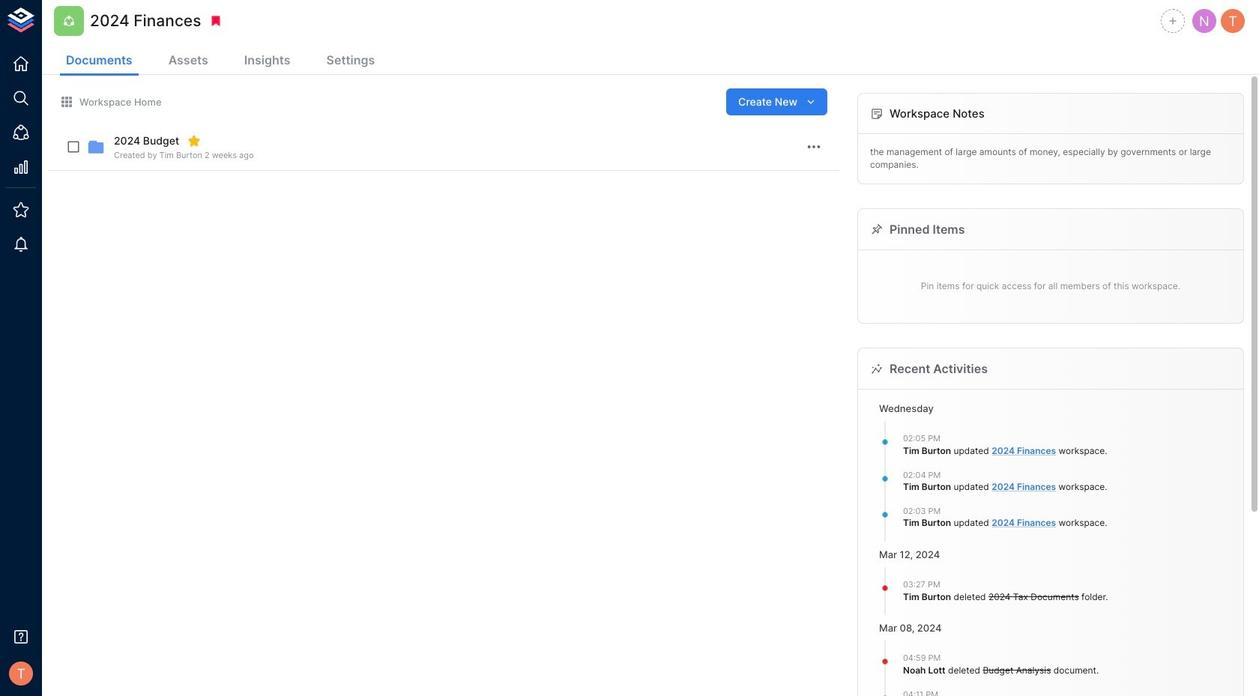 Task type: locate. For each thing, give the bounding box(es) containing it.
remove bookmark image
[[210, 14, 223, 28]]

remove favorite image
[[188, 134, 201, 148]]



Task type: vqa. For each thing, say whether or not it's contained in the screenshot.
Remove Bookmark IMAGE
yes



